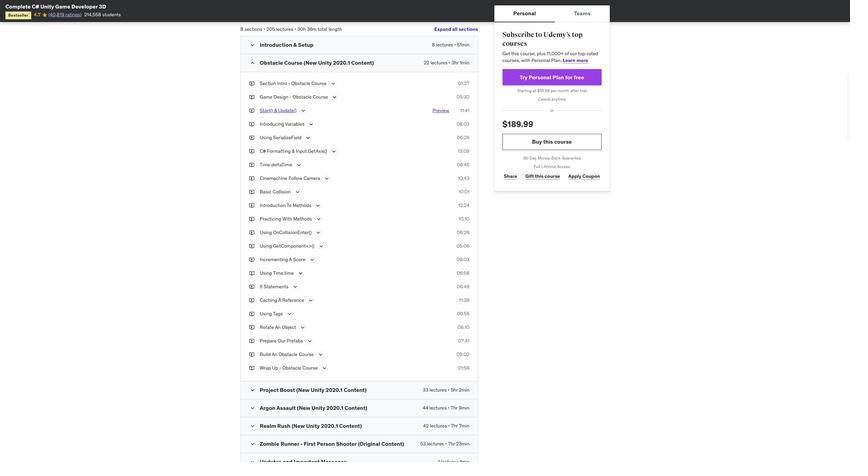 Task type: vqa. For each thing, say whether or not it's contained in the screenshot.


Task type: describe. For each thing, give the bounding box(es) containing it.
money-
[[538, 156, 552, 161]]

try personal plan for free
[[520, 74, 584, 81]]

rush
[[277, 423, 290, 430]]

7hr for realm rush (new unity 2020.1 content)
[[451, 424, 458, 430]]

show lecture description image for introduction to methods
[[315, 203, 322, 210]]

xsmall image for game design - obstacle course
[[249, 94, 254, 101]]

30-
[[523, 156, 530, 161]]

xsmall image for c# formatting & input.getaxis()
[[249, 148, 254, 155]]

project boost (new unity 2020.1 content)
[[260, 387, 367, 394]]

show lecture description image for using getcomponent<>()
[[318, 243, 325, 250]]

1 horizontal spatial game
[[260, 94, 272, 100]]

developer
[[71, 3, 98, 10]]

course for section intro - obstacle course
[[311, 81, 327, 87]]

2020.1 for realm rush (new unity 2020.1 content)
[[321, 423, 338, 430]]

44 lectures • 7hr 9min
[[423, 406, 469, 412]]

show lecture description image for caching a reference
[[308, 298, 314, 305]]

rated
[[587, 51, 598, 57]]

setup
[[298, 42, 314, 48]]

methods for practicing with methods
[[293, 216, 312, 222]]

start() & update() button
[[260, 108, 297, 116]]

after
[[570, 88, 579, 93]]

share
[[504, 173, 517, 180]]

formatting
[[267, 148, 291, 155]]

show lecture description image for using tags
[[286, 311, 293, 318]]

01:59
[[458, 366, 469, 372]]

• for introduction & setup
[[454, 42, 456, 48]]

course inside $189.99 buy this course
[[554, 139, 572, 145]]

7hr for argon assault (new unity 2020.1 content)
[[451, 406, 458, 412]]

8 for 8 sections • 205 lectures • 30h 36m total length
[[240, 26, 243, 32]]

$189.99
[[502, 119, 533, 130]]

tab list containing personal
[[494, 5, 610, 22]]

caching a reference
[[260, 298, 304, 304]]

- for up
[[279, 366, 281, 372]]

gift this course
[[525, 173, 560, 180]]

• left 205
[[263, 26, 265, 32]]

9min
[[459, 406, 469, 412]]

42
[[423, 424, 429, 430]]

plus
[[537, 51, 546, 57]]

05:30
[[457, 94, 469, 100]]

small image for zombie
[[249, 442, 256, 448]]

incrementing
[[260, 257, 288, 263]]

09:02
[[457, 352, 469, 358]]

show lecture description image for c# formatting & input.getaxis()
[[331, 148, 337, 155]]

course for game design - obstacle course
[[313, 94, 328, 100]]

2min
[[459, 388, 469, 394]]

(new for boost
[[296, 387, 310, 394]]

start() & update()
[[260, 108, 297, 114]]

for
[[565, 74, 573, 81]]

show lecture description image for using serializefield
[[305, 135, 312, 142]]

cancel
[[538, 97, 550, 102]]

show lecture description image for rotate an object
[[299, 325, 306, 332]]

build an obstacle course
[[260, 352, 314, 358]]

xsmall image for using serializefield
[[249, 135, 254, 141]]

205
[[266, 26, 275, 32]]

- for runner
[[300, 441, 303, 448]]

show lecture description image for wrap up - obstacle course
[[321, 366, 328, 372]]

content) for project boost (new unity 2020.1 content)
[[344, 387, 367, 394]]

5hr
[[451, 388, 458, 394]]

using oncollisionenter()
[[260, 230, 312, 236]]

preview
[[433, 108, 449, 114]]

lifetime
[[541, 164, 556, 169]]

guarantee
[[562, 156, 581, 161]]

• for realm rush (new unity 2020.1 content)
[[448, 424, 450, 430]]

to
[[287, 203, 292, 209]]

courses
[[502, 39, 527, 48]]

small image for obstacle
[[249, 60, 256, 67]]

introduction for introduction to methods
[[260, 203, 286, 209]]

2 vertical spatial &
[[292, 148, 295, 155]]

basic collision
[[260, 189, 291, 195]]

buy this course button
[[502, 134, 601, 150]]

buy
[[532, 139, 542, 145]]

camera
[[304, 176, 320, 182]]

course down introduction & setup
[[284, 60, 302, 66]]

obstacle up wrap up - obstacle course
[[279, 352, 298, 358]]

show lecture description image for introducing variables
[[308, 121, 315, 128]]

show lecture description image for cinemachine follow camera
[[323, 176, 330, 182]]

personal inside button
[[513, 10, 536, 17]]

obstacle for intro
[[291, 81, 310, 87]]

0 vertical spatial game
[[55, 3, 70, 10]]

small image for introduction
[[249, 42, 256, 49]]

using for using serializefield
[[260, 135, 272, 141]]

08:03
[[457, 121, 469, 127]]

lectures for project boost (new unity 2020.1 content)
[[430, 388, 447, 394]]

using getcomponent<>()
[[260, 243, 314, 250]]

personal inside get this course, plus 11,000+ of our top-rated courses, with personal plan.
[[531, 57, 550, 63]]

- for intro
[[288, 81, 290, 87]]

• left 30h 36m
[[294, 26, 296, 32]]

53
[[420, 442, 426, 448]]

xsmall image for practicing with methods
[[249, 216, 254, 223]]

01:27
[[458, 81, 469, 87]]

expand all sections button
[[434, 23, 478, 36]]

starting
[[517, 88, 532, 93]]

this for course,
[[511, 51, 519, 57]]

starting at $16.58 per month after trial cancel anytime
[[517, 88, 587, 102]]

13:09
[[458, 148, 469, 155]]

udemy's
[[543, 31, 571, 39]]

introduction for introduction & setup
[[260, 42, 292, 48]]

course down the prefabs
[[299, 352, 314, 358]]

small image for realm
[[249, 424, 256, 430]]

course for wrap up - obstacle course
[[302, 366, 318, 372]]

design
[[274, 94, 288, 100]]

oncollisionenter()
[[273, 230, 312, 236]]

xsmall image for using getcomponent<>()
[[249, 243, 254, 250]]

time.time
[[273, 271, 294, 277]]

8 lectures • 51min
[[432, 42, 469, 48]]

lectures for argon assault (new unity 2020.1 content)
[[430, 406, 447, 412]]

sections inside dropdown button
[[459, 26, 478, 32]]

our
[[278, 338, 285, 345]]

05:06
[[457, 243, 469, 250]]

lectures for introduction & setup
[[436, 42, 453, 48]]

3d
[[99, 3, 106, 10]]

this inside $189.99 buy this course
[[543, 139, 553, 145]]

gift this course link
[[524, 170, 561, 183]]

c# formatting & input.getaxis()
[[260, 148, 327, 155]]

plan.
[[551, 57, 562, 63]]

students
[[102, 12, 121, 18]]

using tags
[[260, 311, 283, 317]]

collision
[[273, 189, 291, 195]]

xsmall image for rotate an object
[[249, 325, 254, 332]]

intro
[[277, 81, 287, 87]]

xsmall image for basic collision
[[249, 189, 254, 196]]

zombie runner - first person shooter (original content)
[[260, 441, 404, 448]]

10:10
[[459, 216, 469, 222]]

4 small image from the top
[[249, 460, 256, 463]]

lectures for obstacle course (new unity 2020.1 content)
[[430, 60, 448, 66]]

learn more link
[[563, 57, 588, 63]]

wrap
[[260, 366, 271, 372]]

show lecture description image for section intro - obstacle course
[[330, 81, 337, 87]]

unity for project
[[311, 387, 324, 394]]

length
[[328, 26, 342, 32]]

xsmall image for section intro - obstacle course
[[249, 81, 254, 87]]

introduction & setup
[[260, 42, 314, 48]]

show lecture description image for build an obstacle course
[[317, 352, 324, 359]]

more
[[576, 57, 588, 63]]

22
[[424, 60, 429, 66]]

2020.1 for argon assault (new unity 2020.1 content)
[[326, 405, 343, 412]]

8 sections • 205 lectures • 30h 36m total length
[[240, 26, 342, 32]]

small image for project
[[249, 388, 256, 394]]

30h 36m
[[297, 26, 317, 32]]

top
[[572, 31, 583, 39]]

using time.time
[[260, 271, 294, 277]]

section intro - obstacle course
[[260, 81, 327, 87]]



Task type: locate. For each thing, give the bounding box(es) containing it.
06:26 up 05:06
[[457, 230, 469, 236]]

06:26 down 08:03
[[457, 135, 469, 141]]

6 xsmall image from the top
[[249, 230, 254, 237]]

1 small image from the top
[[249, 388, 256, 394]]

wrap up - obstacle course
[[260, 366, 318, 372]]

xsmall image for introduction to methods
[[249, 203, 254, 209]]

30-day money-back guarantee full lifetime access
[[523, 156, 581, 169]]

variables
[[285, 121, 305, 127]]

0 vertical spatial &
[[293, 42, 297, 48]]

xsmall image for time.deltatime
[[249, 162, 254, 169]]

lectures right 33
[[430, 388, 447, 394]]

1 horizontal spatial c#
[[260, 148, 266, 155]]

• for obstacle course (new unity 2020.1 content)
[[449, 60, 450, 66]]

1 vertical spatial &
[[274, 108, 277, 114]]

day
[[530, 156, 537, 161]]

personal
[[513, 10, 536, 17], [531, 57, 550, 63], [529, 74, 551, 81]]

- for design
[[290, 94, 292, 100]]

course up 'project boost (new unity 2020.1 content)'
[[302, 366, 318, 372]]

• left 23min
[[445, 442, 447, 448]]

• for project boost (new unity 2020.1 content)
[[448, 388, 450, 394]]

an for build
[[272, 352, 277, 358]]

1 xsmall image from the top
[[249, 81, 254, 87]]

introduction down 205
[[260, 42, 292, 48]]

& right start()
[[274, 108, 277, 114]]

0 horizontal spatial sections
[[244, 26, 262, 32]]

show lecture description image for if statements
[[292, 284, 299, 291]]

• left 9min
[[448, 406, 450, 412]]

(new right 'assault'
[[297, 405, 310, 412]]

using
[[260, 135, 272, 141], [260, 230, 272, 236], [260, 243, 272, 250], [260, 271, 272, 277], [260, 311, 272, 317]]

unity for obstacle
[[318, 60, 332, 66]]

0 vertical spatial personal
[[513, 10, 536, 17]]

first
[[304, 441, 316, 448]]

0 vertical spatial this
[[511, 51, 519, 57]]

an for rotate
[[275, 325, 281, 331]]

2 06:26 from the top
[[457, 230, 469, 236]]

3 small image from the top
[[249, 442, 256, 448]]

content) for realm rush (new unity 2020.1 content)
[[339, 423, 362, 430]]

show lecture description image for basic collision
[[294, 189, 301, 196]]

& right formatting
[[292, 148, 295, 155]]

cinemachine follow camera
[[260, 176, 320, 182]]

6 xsmall image from the top
[[249, 216, 254, 223]]

- right intro
[[288, 81, 290, 87]]

0 horizontal spatial 8
[[240, 26, 243, 32]]

3 xsmall image from the top
[[249, 162, 254, 169]]

10 xsmall image from the top
[[249, 298, 254, 304]]

0 vertical spatial a
[[289, 257, 292, 263]]

obstacle up section on the left of the page
[[260, 60, 283, 66]]

3 using from the top
[[260, 243, 272, 250]]

4.7
[[34, 12, 41, 18]]

3hr
[[452, 60, 459, 66]]

person
[[317, 441, 335, 448]]

with
[[282, 216, 292, 222]]

per
[[551, 88, 557, 93]]

(new for course
[[304, 60, 317, 66]]

course down section intro - obstacle course in the top of the page
[[313, 94, 328, 100]]

1 vertical spatial 06:26
[[457, 230, 469, 236]]

$189.99 buy this course
[[502, 119, 572, 145]]

1 horizontal spatial sections
[[459, 26, 478, 32]]

1min
[[460, 60, 469, 66]]

using down the introducing
[[260, 135, 272, 141]]

0 horizontal spatial c#
[[32, 3, 39, 10]]

1 vertical spatial this
[[543, 139, 553, 145]]

lectures for zombie runner - first person shooter (original content)
[[427, 442, 444, 448]]

(new down setup
[[304, 60, 317, 66]]

course down obstacle course (new unity 2020.1 content)
[[311, 81, 327, 87]]

show lecture description image for incrementing a score
[[309, 257, 316, 264]]

xsmall image for using time.time
[[249, 271, 254, 277]]

& inside button
[[274, 108, 277, 114]]

lectures right 205
[[276, 26, 293, 32]]

show lecture description image
[[330, 81, 337, 87], [331, 148, 337, 155], [295, 162, 302, 169], [315, 230, 322, 237], [318, 243, 325, 250], [309, 257, 316, 264], [299, 325, 306, 332], [317, 352, 324, 359]]

1 sections from the left
[[244, 26, 262, 32]]

show lecture description image for using time.time
[[297, 271, 304, 277]]

11,000+
[[547, 51, 564, 57]]

2020.1 for project boost (new unity 2020.1 content)
[[326, 387, 343, 394]]

using for using tags
[[260, 311, 272, 317]]

lectures right 42
[[430, 424, 447, 430]]

runner
[[281, 441, 299, 448]]

a right caching
[[278, 298, 281, 304]]

personal up subscribe
[[513, 10, 536, 17]]

an right build
[[272, 352, 277, 358]]

our
[[570, 51, 577, 57]]

course up "back"
[[554, 139, 572, 145]]

obstacle course (new unity 2020.1 content)
[[260, 60, 374, 66]]

51min
[[457, 42, 469, 48]]

show lecture description image
[[331, 94, 338, 101], [300, 108, 307, 114], [308, 121, 315, 128], [305, 135, 312, 142], [323, 176, 330, 182], [294, 189, 301, 196], [315, 203, 322, 210], [315, 216, 322, 223], [297, 271, 304, 277], [292, 284, 299, 291], [308, 298, 314, 305], [286, 311, 293, 318], [306, 338, 313, 345], [321, 366, 328, 372]]

2 using from the top
[[260, 230, 272, 236]]

4 xsmall image from the top
[[249, 148, 254, 155]]

09:03
[[457, 257, 469, 263]]

sections right all
[[459, 26, 478, 32]]

prepare
[[260, 338, 277, 345]]

obstacle down section intro - obstacle course in the top of the page
[[293, 94, 312, 100]]

0 vertical spatial small image
[[249, 42, 256, 49]]

8 left 205
[[240, 26, 243, 32]]

game up start()
[[260, 94, 272, 100]]

42 lectures • 7hr 7min
[[423, 424, 469, 430]]

12 xsmall image from the top
[[249, 338, 254, 345]]

1 vertical spatial c#
[[260, 148, 266, 155]]

project
[[260, 387, 279, 394]]

xsmall image for wrap up - obstacle course
[[249, 366, 254, 372]]

a left score
[[289, 257, 292, 263]]

personal down plus on the right top
[[531, 57, 550, 63]]

1 vertical spatial game
[[260, 94, 272, 100]]

1 06:26 from the top
[[457, 135, 469, 141]]

sections
[[244, 26, 262, 32], [459, 26, 478, 32]]

1 vertical spatial 8
[[432, 42, 435, 48]]

1 introduction from the top
[[260, 42, 292, 48]]

lectures down expand
[[436, 42, 453, 48]]

06:49
[[457, 284, 469, 290]]

teams button
[[555, 5, 610, 22]]

apply
[[568, 173, 581, 180]]

1 small image from the top
[[249, 42, 256, 49]]

• for argon assault (new unity 2020.1 content)
[[448, 406, 450, 412]]

06:26
[[457, 135, 469, 141], [457, 230, 469, 236]]

0 horizontal spatial a
[[278, 298, 281, 304]]

(new right 'boost'
[[296, 387, 310, 394]]

xsmall image for if statements
[[249, 284, 254, 291]]

lectures right 22
[[430, 60, 448, 66]]

show lecture description image right object
[[299, 325, 306, 332]]

06:26 for using oncollisionenter()
[[457, 230, 469, 236]]

0 horizontal spatial game
[[55, 3, 70, 10]]

0 vertical spatial c#
[[32, 3, 39, 10]]

2 introduction from the top
[[260, 203, 286, 209]]

show lecture description image down obstacle course (new unity 2020.1 content)
[[330, 81, 337, 87]]

• for zombie runner - first person shooter (original content)
[[445, 442, 447, 448]]

lectures right 44
[[430, 406, 447, 412]]

• left 51min
[[454, 42, 456, 48]]

1 vertical spatial methods
[[293, 216, 312, 222]]

game
[[55, 3, 70, 10], [260, 94, 272, 100]]

& for start()
[[274, 108, 277, 114]]

(40,819 ratings)
[[49, 12, 81, 18]]

using for using time.time
[[260, 271, 272, 277]]

up
[[272, 366, 278, 372]]

content) for obstacle course (new unity 2020.1 content)
[[351, 60, 374, 66]]

get this course, plus 11,000+ of our top-rated courses, with personal plan.
[[502, 51, 598, 63]]

this right gift
[[535, 173, 544, 180]]

7hr left 23min
[[448, 442, 455, 448]]

- left first
[[300, 441, 303, 448]]

0 vertical spatial methods
[[293, 203, 311, 209]]

tab list
[[494, 5, 610, 22]]

game design - obstacle course
[[260, 94, 328, 100]]

06:26 for using serializefield
[[457, 135, 469, 141]]

1 vertical spatial personal
[[531, 57, 550, 63]]

0 vertical spatial 7hr
[[451, 406, 458, 412]]

practicing
[[260, 216, 281, 222]]

2 sections from the left
[[459, 26, 478, 32]]

introducing variables
[[260, 121, 305, 127]]

lectures right 53 at the bottom of the page
[[427, 442, 444, 448]]

course down lifetime
[[545, 173, 560, 180]]

try personal plan for free link
[[502, 69, 601, 86]]

& left setup
[[293, 42, 297, 48]]

1 using from the top
[[260, 135, 272, 141]]

1 vertical spatial small image
[[249, 60, 256, 67]]

practicing with methods
[[260, 216, 312, 222]]

8 down expand
[[432, 42, 435, 48]]

5 xsmall image from the top
[[249, 189, 254, 196]]

this up courses,
[[511, 51, 519, 57]]

introducing
[[260, 121, 284, 127]]

expand all sections
[[434, 26, 478, 32]]

8 xsmall image from the top
[[249, 325, 254, 332]]

xsmall image for cinemachine follow camera
[[249, 176, 254, 182]]

& for introduction
[[293, 42, 297, 48]]

2 vertical spatial 7hr
[[448, 442, 455, 448]]

obstacle down build an obstacle course
[[282, 366, 301, 372]]

7hr left 7min
[[451, 424, 458, 430]]

show lecture description image for time.deltatime
[[295, 162, 302, 169]]

33
[[423, 388, 428, 394]]

11:28
[[459, 298, 469, 304]]

course
[[554, 139, 572, 145], [545, 173, 560, 180]]

argon assault (new unity 2020.1 content)
[[260, 405, 367, 412]]

• left 5hr
[[448, 388, 450, 394]]

(new for rush
[[292, 423, 305, 430]]

complete c# unity game developer 3d
[[5, 3, 106, 10]]

show lecture description image right oncollisionenter()
[[315, 230, 322, 237]]

tags
[[273, 311, 283, 317]]

show lecture description image right input.getaxis()
[[331, 148, 337, 155]]

13 xsmall image from the top
[[249, 352, 254, 359]]

xsmall image for using tags
[[249, 311, 254, 318]]

back
[[552, 156, 561, 161]]

08:45
[[457, 162, 469, 168]]

introduction up "practicing"
[[260, 203, 286, 209]]

lectures
[[276, 26, 293, 32], [436, 42, 453, 48], [430, 60, 448, 66], [430, 388, 447, 394], [430, 406, 447, 412], [430, 424, 447, 430], [427, 442, 444, 448]]

1 vertical spatial an
[[272, 352, 277, 358]]

9 xsmall image from the top
[[249, 284, 254, 291]]

this for course
[[535, 173, 544, 180]]

1 horizontal spatial a
[[289, 257, 292, 263]]

full
[[534, 164, 540, 169]]

2 small image from the top
[[249, 424, 256, 430]]

using for using oncollisionenter()
[[260, 230, 272, 236]]

obstacle up game design - obstacle course
[[291, 81, 310, 87]]

0 vertical spatial 06:26
[[457, 135, 469, 141]]

0 vertical spatial introduction
[[260, 42, 292, 48]]

- right design
[[290, 94, 292, 100]]

basic
[[260, 189, 271, 195]]

learn
[[563, 57, 575, 63]]

xsmall image
[[249, 108, 254, 114], [249, 135, 254, 141], [249, 162, 254, 169], [249, 176, 254, 182], [249, 203, 254, 209], [249, 230, 254, 237], [249, 271, 254, 277], [249, 325, 254, 332], [249, 366, 254, 372]]

c# up '4.7'
[[32, 3, 39, 10]]

small image for argon
[[249, 406, 256, 412]]

(40,819
[[49, 12, 64, 18]]

1 horizontal spatial 8
[[432, 42, 435, 48]]

xsmall image for introducing variables
[[249, 121, 254, 128]]

show lecture description image right score
[[309, 257, 316, 264]]

2 xsmall image from the top
[[249, 94, 254, 101]]

12:24
[[458, 203, 469, 209]]

show lecture description image for game design - obstacle course
[[331, 94, 338, 101]]

a
[[289, 257, 292, 263], [278, 298, 281, 304]]

2 vertical spatial personal
[[529, 74, 551, 81]]

methods
[[293, 203, 311, 209], [293, 216, 312, 222]]

2 vertical spatial small image
[[249, 406, 256, 412]]

xsmall image for incrementing a score
[[249, 257, 254, 264]]

cinemachine
[[260, 176, 288, 182]]

7hr left 9min
[[451, 406, 458, 412]]

1 vertical spatial a
[[278, 298, 281, 304]]

&
[[293, 42, 297, 48], [274, 108, 277, 114], [292, 148, 295, 155]]

08:10
[[457, 325, 469, 331]]

personal button
[[494, 5, 555, 22]]

apply coupon
[[568, 173, 600, 180]]

follow
[[289, 176, 302, 182]]

(new for assault
[[297, 405, 310, 412]]

c# left formatting
[[260, 148, 266, 155]]

methods right to
[[293, 203, 311, 209]]

-
[[288, 81, 290, 87], [290, 94, 292, 100], [279, 366, 281, 372], [300, 441, 303, 448]]

xsmall image for build an obstacle course
[[249, 352, 254, 359]]

personal up "$16.58"
[[529, 74, 551, 81]]

if statements
[[260, 284, 288, 290]]

a for caching
[[278, 298, 281, 304]]

complete
[[5, 3, 31, 10]]

show lecture description image for practicing with methods
[[315, 216, 322, 223]]

8 for 8 lectures • 51min
[[432, 42, 435, 48]]

content) for argon assault (new unity 2020.1 content)
[[345, 405, 367, 412]]

using up if
[[260, 271, 272, 277]]

time.deltatime
[[260, 162, 292, 168]]

(new right the rush on the left bottom of page
[[292, 423, 305, 430]]

an right rotate
[[275, 325, 281, 331]]

53 lectures • 7hr 23min
[[420, 442, 469, 448]]

this right buy
[[543, 139, 553, 145]]

using left tags
[[260, 311, 272, 317]]

using up incrementing
[[260, 243, 272, 250]]

xsmall image for using oncollisionenter()
[[249, 230, 254, 237]]

2020.1 for obstacle course (new unity 2020.1 content)
[[333, 60, 350, 66]]

prepare our prefabs
[[260, 338, 303, 345]]

0 vertical spatial 8
[[240, 26, 243, 32]]

show lecture description image right build an obstacle course
[[317, 352, 324, 359]]

- right the "up"
[[279, 366, 281, 372]]

obstacle for up
[[282, 366, 301, 372]]

or
[[550, 108, 554, 113]]

9 xsmall image from the top
[[249, 366, 254, 372]]

to
[[535, 31, 542, 39]]

3 xsmall image from the top
[[249, 121, 254, 128]]

small image
[[249, 388, 256, 394], [249, 424, 256, 430], [249, 442, 256, 448], [249, 460, 256, 463]]

small image
[[249, 42, 256, 49], [249, 60, 256, 67], [249, 406, 256, 412]]

0 vertical spatial course
[[554, 139, 572, 145]]

• left 7min
[[448, 424, 450, 430]]

• left 3hr
[[449, 60, 450, 66]]

using down "practicing"
[[260, 230, 272, 236]]

7 xsmall image from the top
[[249, 243, 254, 250]]

month
[[558, 88, 569, 93]]

11:41
[[460, 108, 469, 114]]

2 xsmall image from the top
[[249, 135, 254, 141]]

prefabs
[[287, 338, 303, 345]]

2 small image from the top
[[249, 60, 256, 67]]

a for incrementing
[[289, 257, 292, 263]]

(original
[[358, 441, 380, 448]]

0 vertical spatial an
[[275, 325, 281, 331]]

obstacle for design
[[293, 94, 312, 100]]

show lecture description image for prepare our prefabs
[[306, 338, 313, 345]]

get
[[502, 51, 510, 57]]

1 vertical spatial introduction
[[260, 203, 286, 209]]

using serializefield
[[260, 135, 301, 141]]

4 using from the top
[[260, 271, 272, 277]]

2 vertical spatial this
[[535, 173, 544, 180]]

11 xsmall image from the top
[[249, 311, 254, 318]]

unity for realm
[[306, 423, 320, 430]]

xsmall image for caching a reference
[[249, 298, 254, 304]]

this inside get this course, plus 11,000+ of our top-rated courses, with personal plan.
[[511, 51, 519, 57]]

44
[[423, 406, 428, 412]]

bestseller
[[8, 13, 28, 18]]

1 xsmall image from the top
[[249, 108, 254, 114]]

4 xsmall image from the top
[[249, 176, 254, 182]]

5 using from the top
[[260, 311, 272, 317]]

lectures for realm rush (new unity 2020.1 content)
[[430, 424, 447, 430]]

game up (40,819 ratings)
[[55, 3, 70, 10]]

build
[[260, 352, 271, 358]]

methods for introduction to methods
[[293, 203, 311, 209]]

introduction
[[260, 42, 292, 48], [260, 203, 286, 209]]

xsmall image
[[249, 81, 254, 87], [249, 94, 254, 101], [249, 121, 254, 128], [249, 148, 254, 155], [249, 189, 254, 196], [249, 216, 254, 223], [249, 243, 254, 250], [249, 257, 254, 264], [249, 284, 254, 291], [249, 298, 254, 304], [249, 311, 254, 318], [249, 338, 254, 345], [249, 352, 254, 359]]

7 xsmall image from the top
[[249, 271, 254, 277]]

show lecture description image for using oncollisionenter()
[[315, 230, 322, 237]]

unity for argon
[[312, 405, 325, 412]]

23min
[[456, 442, 469, 448]]

subscribe
[[502, 31, 534, 39]]

07:41
[[458, 338, 469, 345]]

at
[[533, 88, 536, 93]]

5 xsmall image from the top
[[249, 203, 254, 209]]

7hr for zombie runner - first person shooter (original content)
[[448, 442, 455, 448]]

1 vertical spatial 7hr
[[451, 424, 458, 430]]

3 small image from the top
[[249, 406, 256, 412]]

sections left 205
[[244, 26, 262, 32]]

show lecture description image up follow
[[295, 162, 302, 169]]

22 lectures • 3hr 1min
[[424, 60, 469, 66]]

8 xsmall image from the top
[[249, 257, 254, 264]]

show lecture description image right getcomponent<>()
[[318, 243, 325, 250]]

1 vertical spatial course
[[545, 173, 560, 180]]

xsmall image for prepare our prefabs
[[249, 338, 254, 345]]

methods right with
[[293, 216, 312, 222]]

using for using getcomponent<>()
[[260, 243, 272, 250]]



